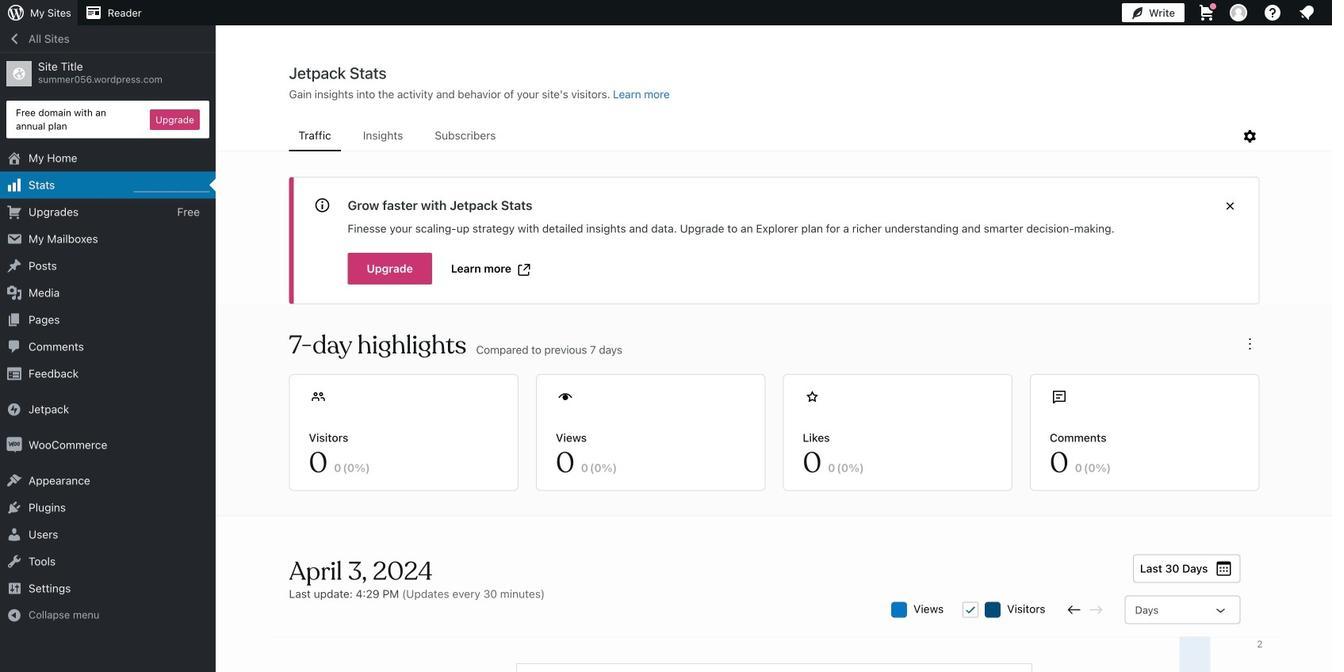 Task type: vqa. For each thing, say whether or not it's contained in the screenshot.
Free
no



Task type: describe. For each thing, give the bounding box(es) containing it.
1 img image from the top
[[6, 402, 22, 418]]

2 img image from the top
[[6, 437, 22, 453]]

help image
[[1263, 3, 1282, 22]]

my profile image
[[1230, 4, 1248, 21]]

manage your notifications image
[[1298, 3, 1317, 22]]



Task type: locate. For each thing, give the bounding box(es) containing it.
img image
[[6, 402, 22, 418], [6, 437, 22, 453]]

1 list item from the top
[[1325, 155, 1332, 230]]

my shopping cart image
[[1198, 3, 1217, 22]]

close image
[[1221, 197, 1240, 216]]

None checkbox
[[963, 602, 979, 618]]

0 vertical spatial img image
[[6, 402, 22, 418]]

highest hourly views 0 image
[[134, 182, 209, 192]]

menu
[[289, 121, 1241, 151]]

list item
[[1325, 155, 1332, 230], [1325, 230, 1332, 288]]

1 vertical spatial img image
[[6, 437, 22, 453]]

menu inside jetpack stats main content
[[289, 121, 1241, 151]]

jetpack stats main content
[[217, 63, 1332, 673]]

none checkbox inside jetpack stats main content
[[963, 602, 979, 618]]

2 list item from the top
[[1325, 230, 1332, 288]]



